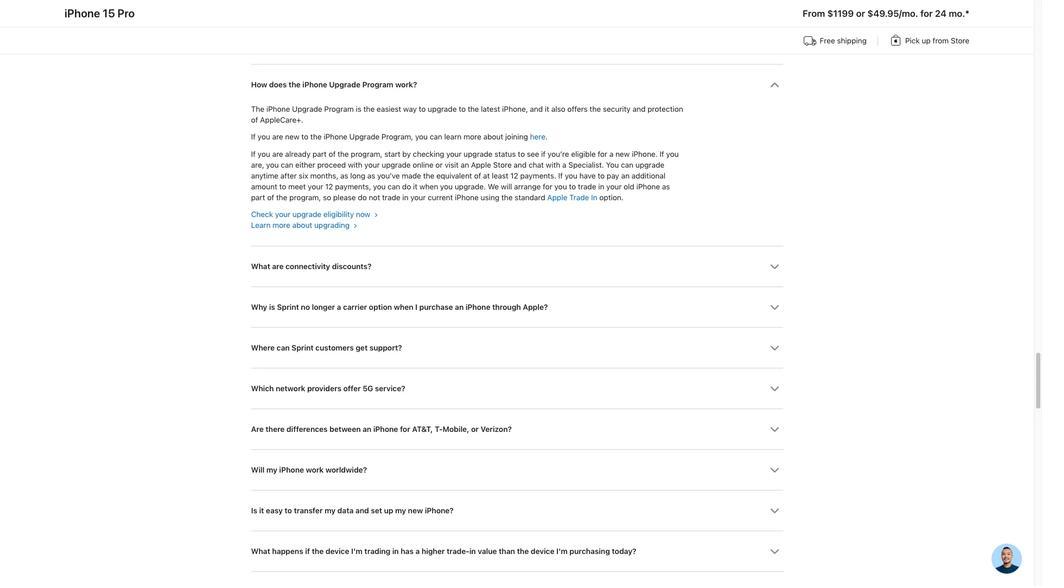 Task type: locate. For each thing, give the bounding box(es) containing it.
1 vertical spatial sprint
[[292, 344, 314, 352]]

what up why
[[251, 262, 270, 271]]

list item containing how does the iphone upgrade program work?
[[251, 64, 784, 246]]

from $1199 or $49.95 /mo. for 24 mo. *
[[803, 8, 970, 19]]

chevrondown image inside the why is sprint no longer a carrier option when i purchase an iphone through apple? dropdown button
[[771, 303, 780, 312]]

4 chevrondown image from the top
[[771, 384, 780, 394]]

payments.
[[521, 171, 557, 180]]

it down the made
[[413, 182, 418, 191]]

your down months,
[[308, 182, 323, 191]]

1 vertical spatial is
[[269, 303, 275, 312]]

1 vertical spatial list item
[[251, 64, 784, 246]]

do left not
[[358, 193, 367, 202]]

1 vertical spatial program,
[[290, 193, 321, 202]]

specialist.
[[569, 161, 604, 169]]

1 horizontal spatial with
[[546, 161, 561, 169]]

with down you're
[[546, 161, 561, 169]]

2 vertical spatial chevrondown image
[[771, 547, 780, 557]]

we
[[488, 182, 499, 191]]

if right happens
[[305, 547, 310, 556]]

and left set
[[356, 507, 369, 515]]

1 horizontal spatial about
[[484, 133, 504, 141]]

status
[[495, 150, 516, 158]]

trade-
[[447, 547, 470, 556]]

for up you
[[598, 150, 608, 158]]

if inside what happens if the device i'm trading in has a higher trade-in value than the device i'm purchasing today? dropdown button
[[305, 547, 310, 556]]

so
[[323, 193, 331, 202]]

2 vertical spatial it
[[259, 507, 264, 515]]

1 vertical spatial new
[[616, 150, 630, 158]]

1 horizontal spatial do
[[402, 182, 411, 191]]

when inside if you are already part of the program, start by checking your upgrade status to see if you're eligible for a new iphone. if you are, you can either proceed with your upgrade online or visit an apple store and chat with a specialist. you can upgrade anytime after six months, as long as you've made the equivalent of at least 12 payments. if you have to pay an additional amount to meet your 12 payments, you can do it when you upgrade. we will arrange for you to trade in your old iphone as part of the program, so please do not trade in your current iphone using the standard
[[420, 182, 438, 191]]

as right long
[[368, 171, 376, 180]]

1 horizontal spatial store
[[952, 36, 970, 45]]

store up the least
[[493, 161, 512, 169]]

0 horizontal spatial if
[[305, 547, 310, 556]]

you
[[606, 161, 619, 169]]

get
[[356, 344, 368, 352]]

2 vertical spatial upgrade
[[350, 133, 380, 141]]

0 horizontal spatial with
[[348, 161, 363, 169]]

0 horizontal spatial is
[[269, 303, 275, 312]]

list
[[65, 33, 970, 52]]

1 what from the top
[[251, 262, 270, 271]]

from
[[933, 36, 950, 45]]

made
[[402, 171, 421, 180]]

2 chevrondown image from the top
[[771, 262, 780, 271]]

2 what from the top
[[251, 547, 270, 556]]

why is sprint no longer a carrier option when i purchase an iphone through apple?
[[251, 303, 548, 312]]

0 vertical spatial 12
[[511, 171, 519, 180]]

standard
[[515, 193, 546, 202]]

sprint left customers at the bottom left
[[292, 344, 314, 352]]

0 horizontal spatial program
[[324, 105, 354, 114]]

t-
[[435, 425, 443, 434]]

2 horizontal spatial as
[[663, 182, 671, 191]]

0 vertical spatial program
[[363, 80, 394, 89]]

1 are from the top
[[272, 133, 283, 141]]

iphone up applecare+. in the top left of the page
[[267, 105, 290, 114]]

do down the made
[[402, 182, 411, 191]]

old
[[624, 182, 635, 191]]

1 vertical spatial 12
[[325, 182, 333, 191]]

chevrondown image inside how does the iphone upgrade program work? "dropdown button"
[[771, 80, 780, 89]]

1 vertical spatial if
[[305, 547, 310, 556]]

2 vertical spatial are
[[272, 262, 284, 271]]

upgrade up learn more about upgrading link
[[293, 210, 322, 219]]

in
[[599, 182, 605, 191], [403, 193, 409, 202], [393, 547, 399, 556], [470, 547, 476, 556]]

differences
[[287, 425, 328, 434]]

0 vertical spatial do
[[402, 182, 411, 191]]

more right learn at the left of page
[[464, 133, 482, 141]]

0 vertical spatial or
[[857, 8, 866, 19]]

or right mobile, at the left of the page
[[472, 425, 479, 434]]

store inside if you are already part of the program, start by checking your upgrade status to see if you're eligible for a new iphone. if you are, you can either proceed with your upgrade online or visit an apple store and chat with a specialist. you can upgrade anytime after six months, as long as you've made the equivalent of at least 12 payments. if you have to pay an additional amount to meet your 12 payments, you can do it when you upgrade. we will arrange for you to trade in your old iphone as part of the program, so please do not trade in your current iphone using the standard
[[493, 161, 512, 169]]

1 vertical spatial upgrade
[[292, 105, 322, 114]]

long
[[351, 171, 366, 180]]

2 i'm from the left
[[557, 547, 568, 556]]

0 vertical spatial when
[[420, 182, 438, 191]]

1 vertical spatial trade
[[382, 193, 401, 202]]

the
[[289, 80, 301, 89], [364, 105, 375, 114], [468, 105, 479, 114], [590, 105, 601, 114], [311, 133, 322, 141], [338, 150, 349, 158], [423, 171, 435, 180], [276, 193, 288, 202], [502, 193, 513, 202], [312, 547, 324, 556], [517, 547, 529, 556]]

0 vertical spatial up
[[923, 36, 931, 45]]

are inside if you are already part of the program, start by checking your upgrade status to see if you're eligible for a new iphone. if you are, you can either proceed with your upgrade online or visit an apple store and chat with a specialist. you can upgrade anytime after six months, as long as you've made the equivalent of at least 12 payments. if you have to pay an additional amount to meet your 12 payments, you can do it when you upgrade. we will arrange for you to trade in your old iphone as part of the program, so please do not trade in your current iphone using the standard
[[272, 150, 283, 158]]

1 horizontal spatial it
[[413, 182, 418, 191]]

or right $1199
[[857, 8, 866, 19]]

it left also
[[545, 105, 550, 114]]

than
[[499, 547, 515, 556]]

*
[[966, 8, 970, 19]]

are inside 'dropdown button'
[[272, 262, 284, 271]]

1 vertical spatial store
[[493, 161, 512, 169]]

chevrondown image for than
[[771, 547, 780, 557]]

1 vertical spatial when
[[394, 303, 414, 312]]

for inside dropdown button
[[400, 425, 411, 434]]

with up long
[[348, 161, 363, 169]]

sprint for can
[[292, 344, 314, 352]]

of down the
[[251, 116, 258, 124]]

store right from
[[952, 36, 970, 45]]

3 chevrondown image from the top
[[771, 344, 780, 353]]

and right the security
[[633, 105, 646, 114]]

/mo.
[[900, 8, 919, 19]]

meet
[[288, 182, 306, 191]]

to down after
[[279, 182, 286, 191]]

i
[[416, 303, 418, 312]]

option.
[[600, 193, 624, 202]]

program up easiest
[[363, 80, 394, 89]]

0 vertical spatial are
[[272, 133, 283, 141]]

you up anytime
[[266, 161, 279, 169]]

where
[[251, 344, 275, 352]]

0 vertical spatial is
[[356, 105, 362, 114]]

new inside if you are already part of the program, start by checking your upgrade status to see if you're eligible for a new iphone. if you are, you can either proceed with your upgrade online or visit an apple store and chat with a specialist. you can upgrade anytime after six months, as long as you've made the equivalent of at least 12 payments. if you have to pay an additional amount to meet your 12 payments, you can do it when you upgrade. we will arrange for you to trade in your old iphone as part of the program, so please do not trade in your current iphone using the standard
[[616, 150, 630, 158]]

program inside the iphone upgrade program is the easiest way to upgrade to the latest iphone, and it also offers the security and protection of applecare+.
[[324, 105, 354, 114]]

program inside "dropdown button"
[[363, 80, 394, 89]]

you up checking
[[416, 133, 428, 141]]

purchase
[[420, 303, 453, 312]]

you up the current
[[440, 182, 453, 191]]

arrange
[[514, 182, 541, 191]]

1 vertical spatial or
[[436, 161, 443, 169]]

the iphone upgrade program is the easiest way to upgrade to the latest iphone, and it also offers the security and protection of applecare+.
[[251, 105, 684, 124]]

chevrondown image inside are there differences between an iphone for at&t, t-mobile, or verizon? dropdown button
[[771, 425, 780, 434]]

1 horizontal spatial when
[[420, 182, 438, 191]]

0 vertical spatial chevrondown image
[[771, 303, 780, 312]]

are,
[[251, 161, 264, 169]]

where can sprint customers get support?
[[251, 344, 402, 352]]

it
[[545, 105, 550, 114], [413, 182, 418, 191], [259, 507, 264, 515]]

your right check at top left
[[275, 210, 291, 219]]

what inside dropdown button
[[251, 547, 270, 556]]

3 chevrondown image from the top
[[771, 547, 780, 557]]

5 chevrondown image from the top
[[771, 425, 780, 434]]

an right purchase
[[455, 303, 464, 312]]

in down the made
[[403, 193, 409, 202]]

what are connectivity discounts?
[[251, 262, 372, 271]]

2 list item from the top
[[251, 64, 784, 246]]

chevrondown image for support?
[[771, 344, 780, 353]]

are left connectivity
[[272, 262, 284, 271]]

1 vertical spatial what
[[251, 547, 270, 556]]

your left the current
[[411, 193, 426, 202]]

what happens if the device i'm trading in has a higher trade-in value than the device i'm purchasing today?
[[251, 547, 637, 556]]

chevrondown image
[[771, 303, 780, 312], [771, 507, 780, 516], [771, 547, 780, 557]]

you right 'iphone.'
[[667, 150, 679, 158]]

and left chat
[[514, 161, 527, 169]]

if
[[542, 150, 546, 158], [305, 547, 310, 556]]

trading
[[365, 547, 391, 556]]

and inside if you are already part of the program, start by checking your upgrade status to see if you're eligible for a new iphone. if you are, you can either proceed with your upgrade online or visit an apple store and chat with a specialist. you can upgrade anytime after six months, as long as you've made the equivalent of at least 12 payments. if you have to pay an additional amount to meet your 12 payments, you can do it when you upgrade. we will arrange for you to trade in your old iphone as part of the program, so please do not trade in your current iphone using the standard
[[514, 161, 527, 169]]

upgrade down start
[[382, 161, 411, 169]]

upgrade.
[[455, 182, 486, 191]]

it right is
[[259, 507, 264, 515]]

new inside dropdown button
[[408, 507, 423, 515]]

can right where
[[277, 344, 290, 352]]

new up already
[[285, 133, 300, 141]]

1 horizontal spatial i'm
[[557, 547, 568, 556]]

chevrondown image inside 'which network providers offer 5g service?' dropdown button
[[771, 384, 780, 394]]

what left happens
[[251, 547, 270, 556]]

chevrondown image inside where can sprint customers get support? dropdown button
[[771, 344, 780, 353]]

0 horizontal spatial part
[[251, 193, 265, 202]]

new left iphone?
[[408, 507, 423, 515]]

are
[[272, 133, 283, 141], [272, 150, 283, 158], [272, 262, 284, 271]]

the left latest
[[468, 105, 479, 114]]

either
[[295, 161, 315, 169]]

0 horizontal spatial do
[[358, 193, 367, 202]]

is right why
[[269, 303, 275, 312]]

1 vertical spatial apple
[[548, 193, 568, 202]]

0 vertical spatial upgrade
[[329, 80, 361, 89]]

about up status
[[484, 133, 504, 141]]

have
[[580, 171, 596, 180]]

0 horizontal spatial or
[[436, 161, 443, 169]]

easiest
[[377, 105, 402, 114]]

0 horizontal spatial as
[[341, 171, 349, 180]]

2 vertical spatial new
[[408, 507, 423, 515]]

0 vertical spatial sprint
[[277, 303, 299, 312]]

if right see
[[542, 150, 546, 158]]

when
[[420, 182, 438, 191], [394, 303, 414, 312]]

mobile,
[[443, 425, 470, 434]]

iphone left at&t,
[[374, 425, 398, 434]]

iphone right does
[[303, 80, 327, 89]]

0 horizontal spatial up
[[384, 507, 394, 515]]

program,
[[351, 150, 383, 158], [290, 193, 321, 202]]

0 vertical spatial new
[[285, 133, 300, 141]]

0 vertical spatial trade
[[578, 182, 597, 191]]

iphone inside dropdown button
[[374, 425, 398, 434]]

is inside the iphone upgrade program is the easiest way to upgrade to the latest iphone, and it also offers the security and protection of applecare+.
[[356, 105, 362, 114]]

you
[[258, 133, 270, 141], [416, 133, 428, 141], [258, 150, 270, 158], [667, 150, 679, 158], [266, 161, 279, 169], [565, 171, 578, 180], [373, 182, 386, 191], [440, 182, 453, 191], [555, 182, 567, 191]]

to up apple trade in link in the top of the page
[[569, 182, 576, 191]]

1 chevrondown image from the top
[[771, 80, 780, 89]]

up right the pick
[[923, 36, 931, 45]]

0 vertical spatial apple
[[471, 161, 491, 169]]

1 vertical spatial about
[[292, 221, 312, 230]]

0 vertical spatial list item
[[251, 0, 784, 23]]

what for what happens if the device i'm trading in has a higher trade-in value than the device i'm purchasing today?
[[251, 547, 270, 556]]

the right the offers
[[590, 105, 601, 114]]

1 horizontal spatial new
[[408, 507, 423, 515]]

what inside 'dropdown button'
[[251, 262, 270, 271]]

upgrade inside the iphone upgrade program is the easiest way to upgrade to the latest iphone, and it also offers the security and protection of applecare+.
[[428, 105, 457, 114]]

0 vertical spatial store
[[952, 36, 970, 45]]

0 horizontal spatial about
[[292, 221, 312, 230]]

trade right not
[[382, 193, 401, 202]]

or left visit
[[436, 161, 443, 169]]

after
[[281, 171, 297, 180]]

an inside are there differences between an iphone for at&t, t-mobile, or verizon? dropdown button
[[363, 425, 372, 434]]

data
[[338, 507, 354, 515]]

my
[[267, 466, 277, 475], [325, 507, 336, 515], [395, 507, 406, 515]]

upgrade up learn at the left of page
[[428, 105, 457, 114]]

chevrondown image for program
[[771, 80, 780, 89]]

when up the current
[[420, 182, 438, 191]]

0 vertical spatial what
[[251, 262, 270, 271]]

purchasing
[[570, 547, 610, 556]]

chevrondown image for service?
[[771, 384, 780, 394]]

it inside the iphone upgrade program is the easiest way to upgrade to the latest iphone, and it also offers the security and protection of applecare+.
[[545, 105, 550, 114]]

0 horizontal spatial i'm
[[351, 547, 363, 556]]

transfer
[[294, 507, 323, 515]]

1 horizontal spatial device
[[531, 547, 555, 556]]

1 vertical spatial are
[[272, 150, 283, 158]]

2 with from the left
[[546, 161, 561, 169]]

iphone down upgrade.
[[455, 193, 479, 202]]

upgrade
[[428, 105, 457, 114], [464, 150, 493, 158], [382, 161, 411, 169], [636, 161, 665, 169], [293, 210, 322, 219]]

how does the iphone upgrade program work?
[[251, 80, 417, 89]]

is inside dropdown button
[[269, 303, 275, 312]]

an right between
[[363, 425, 372, 434]]

as
[[341, 171, 349, 180], [368, 171, 376, 180], [663, 182, 671, 191]]

1 vertical spatial part
[[251, 193, 265, 202]]

your inside check your upgrade eligibility now learn more about upgrading
[[275, 210, 291, 219]]

part down amount
[[251, 193, 265, 202]]

are for already
[[272, 150, 283, 158]]

can down you've
[[388, 182, 400, 191]]

can up after
[[281, 161, 293, 169]]

0 horizontal spatial trade
[[382, 193, 401, 202]]

apple left "trade"
[[548, 193, 568, 202]]

1 horizontal spatial if
[[542, 150, 546, 158]]

0 horizontal spatial device
[[326, 547, 350, 556]]

as down additional
[[663, 182, 671, 191]]

are left already
[[272, 150, 283, 158]]

0 horizontal spatial when
[[394, 303, 414, 312]]

chevrondown image for iphone
[[771, 425, 780, 434]]

2 device from the left
[[531, 547, 555, 556]]

start
[[385, 150, 401, 158]]

six
[[299, 171, 308, 180]]

0 vertical spatial program,
[[351, 150, 383, 158]]

it inside dropdown button
[[259, 507, 264, 515]]

about
[[484, 133, 504, 141], [292, 221, 312, 230]]

chevrondown image inside "is it easy to transfer my data and set up my new iphone?" dropdown button
[[771, 507, 780, 516]]

1 chevrondown image from the top
[[771, 303, 780, 312]]

will
[[251, 466, 265, 475]]

0 vertical spatial part
[[313, 150, 327, 158]]

0 vertical spatial it
[[545, 105, 550, 114]]

0 vertical spatial if
[[542, 150, 546, 158]]

is left easiest
[[356, 105, 362, 114]]

when left i
[[394, 303, 414, 312]]

2 vertical spatial or
[[472, 425, 479, 434]]

1 horizontal spatial 12
[[511, 171, 519, 180]]

as left long
[[341, 171, 349, 180]]

you've
[[378, 171, 400, 180]]

today?
[[612, 547, 637, 556]]

0 vertical spatial about
[[484, 133, 504, 141]]

by
[[403, 150, 411, 158]]

1 vertical spatial more
[[273, 221, 290, 230]]

1 vertical spatial it
[[413, 182, 418, 191]]

pick
[[906, 36, 921, 45]]

chevrondown image
[[771, 80, 780, 89], [771, 262, 780, 271], [771, 344, 780, 353], [771, 384, 780, 394], [771, 425, 780, 434], [771, 466, 780, 475]]

your up visit
[[447, 150, 462, 158]]

sprint left no
[[277, 303, 299, 312]]

2 horizontal spatial new
[[616, 150, 630, 158]]

work?
[[396, 80, 417, 89]]

to up already
[[302, 133, 309, 141]]

6 chevrondown image from the top
[[771, 466, 780, 475]]

0 horizontal spatial program,
[[290, 193, 321, 202]]

2 chevrondown image from the top
[[771, 507, 780, 516]]

0 horizontal spatial store
[[493, 161, 512, 169]]

1 horizontal spatial my
[[325, 507, 336, 515]]

check your upgrade eligibility now link
[[251, 210, 378, 219]]

2 are from the top
[[272, 150, 283, 158]]

current
[[428, 193, 453, 202]]

to right easy
[[285, 507, 292, 515]]

0 vertical spatial more
[[464, 133, 482, 141]]

to left pay
[[598, 171, 605, 180]]

easy
[[266, 507, 283, 515]]

1 horizontal spatial or
[[472, 425, 479, 434]]

1 vertical spatial program
[[324, 105, 354, 114]]

device
[[326, 547, 350, 556], [531, 547, 555, 556]]

2 horizontal spatial it
[[545, 105, 550, 114]]

1 horizontal spatial is
[[356, 105, 362, 114]]

0 horizontal spatial more
[[273, 221, 290, 230]]

list item
[[251, 0, 784, 23], [251, 64, 784, 246]]

additional
[[632, 171, 666, 180]]

3 are from the top
[[272, 262, 284, 271]]

new up you
[[616, 150, 630, 158]]

an right visit
[[461, 161, 469, 169]]

apple?
[[523, 303, 548, 312]]

1 vertical spatial up
[[384, 507, 394, 515]]

apple trade in link
[[548, 193, 600, 202]]

1 horizontal spatial program
[[363, 80, 394, 89]]

chat
[[529, 161, 544, 169]]

also
[[552, 105, 566, 114]]

0 horizontal spatial it
[[259, 507, 264, 515]]

1 horizontal spatial up
[[923, 36, 931, 45]]

0 horizontal spatial apple
[[471, 161, 491, 169]]

the right does
[[289, 80, 301, 89]]

of
[[251, 116, 258, 124], [329, 150, 336, 158], [474, 171, 481, 180], [267, 193, 274, 202]]

chevrondown image inside what happens if the device i'm trading in has a higher trade-in value than the device i'm purchasing today? dropdown button
[[771, 547, 780, 557]]

upgrade up at
[[464, 150, 493, 158]]

1 vertical spatial chevrondown image
[[771, 507, 780, 516]]

of down amount
[[267, 193, 274, 202]]

1 vertical spatial do
[[358, 193, 367, 202]]

my right set
[[395, 507, 406, 515]]

customers
[[316, 344, 354, 352]]

pick up from store
[[906, 36, 970, 45]]

amount
[[251, 182, 277, 191]]

are down applecare+. in the top left of the page
[[272, 133, 283, 141]]



Task type: describe. For each thing, give the bounding box(es) containing it.
1 with from the left
[[348, 161, 363, 169]]

1 horizontal spatial more
[[464, 133, 482, 141]]

equivalent
[[437, 171, 472, 180]]

iphone inside the iphone upgrade program is the easiest way to upgrade to the latest iphone, and it also offers the security and protection of applecare+.
[[267, 105, 290, 114]]

anytime
[[251, 171, 279, 180]]

a up you
[[610, 150, 614, 158]]

verizon?
[[481, 425, 512, 434]]

are
[[251, 425, 264, 434]]

in left has
[[393, 547, 399, 556]]

you up not
[[373, 182, 386, 191]]

it inside if you are already part of the program, start by checking your upgrade status to see if you're eligible for a new iphone. if you are, you can either proceed with your upgrade online or visit an apple store and chat with a specialist. you can upgrade anytime after six months, as long as you've made the equivalent of at least 12 payments. if you have to pay an additional amount to meet your 12 payments, you can do it when you upgrade. we will arrange for you to trade in your old iphone as part of the program, so please do not trade in your current iphone using the standard
[[413, 182, 418, 191]]

the down will
[[502, 193, 513, 202]]

you up are,
[[258, 150, 270, 158]]

to left latest
[[459, 105, 466, 114]]

if you are already part of the program, start by checking your upgrade status to see if you're eligible for a new iphone. if you are, you can either proceed with your upgrade online or visit an apple store and chat with a specialist. you can upgrade anytime after six months, as long as you've made the equivalent of at least 12 payments. if you have to pay an additional amount to meet your 12 payments, you can do it when you upgrade. we will arrange for you to trade in your old iphone as part of the program, so please do not trade in your current iphone using the standard
[[251, 150, 679, 202]]

connectivity
[[286, 262, 330, 271]]

about inside check your upgrade eligibility now learn more about upgrading
[[292, 221, 312, 230]]

iphone up proceed
[[324, 133, 348, 141]]

offers
[[568, 105, 588, 114]]

chevrondown image for apple?
[[771, 303, 780, 312]]

for down payments.
[[543, 182, 553, 191]]

no
[[301, 303, 310, 312]]

of left at
[[474, 171, 481, 180]]

the inside "dropdown button"
[[289, 80, 301, 89]]

there
[[266, 425, 285, 434]]

learn more about upgrading link
[[251, 221, 357, 230]]

in
[[592, 193, 598, 202]]

in left value
[[470, 547, 476, 556]]

upgrade inside check your upgrade eligibility now learn more about upgrading
[[293, 210, 322, 219]]

value
[[478, 547, 497, 556]]

list containing free shipping
[[65, 33, 970, 52]]

up inside list
[[923, 36, 931, 45]]

can left learn at the left of page
[[430, 133, 443, 141]]

24
[[936, 8, 947, 19]]

an up old
[[622, 171, 630, 180]]

to left see
[[518, 150, 525, 158]]

the right than
[[517, 547, 529, 556]]

an inside the why is sprint no longer a carrier option when i purchase an iphone through apple? dropdown button
[[455, 303, 464, 312]]

way
[[404, 105, 417, 114]]

will my iphone work worldwide?
[[251, 466, 367, 475]]

is it easy to transfer my data and set up my new iphone? button
[[251, 491, 784, 531]]

at
[[483, 171, 490, 180]]

offer
[[344, 384, 361, 393]]

your up long
[[365, 161, 380, 169]]

has
[[401, 547, 414, 556]]

upgrade inside how does the iphone upgrade program work? "dropdown button"
[[329, 80, 361, 89]]

why
[[251, 303, 267, 312]]

iphone?
[[425, 507, 454, 515]]

is it easy to transfer my data and set up my new iphone?
[[251, 507, 454, 515]]

and inside "is it easy to transfer my data and set up my new iphone?" dropdown button
[[356, 507, 369, 515]]

providers
[[307, 384, 342, 393]]

upgrade up additional
[[636, 161, 665, 169]]

are there differences between an iphone for at&t, t-mobile, or verizon? button
[[251, 409, 784, 450]]

worldwide?
[[326, 466, 367, 475]]

1 horizontal spatial part
[[313, 150, 327, 158]]

1 device from the left
[[326, 547, 350, 556]]

upgrade inside the iphone upgrade program is the easiest way to upgrade to the latest iphone, and it also offers the security and protection of applecare+.
[[292, 105, 322, 114]]

security
[[603, 105, 631, 114]]

why is sprint no longer a carrier option when i purchase an iphone through apple? button
[[251, 287, 784, 327]]

2 horizontal spatial or
[[857, 8, 866, 19]]

a right longer
[[337, 303, 341, 312]]

if you are new to the iphone upgrade program, you can learn more about joining here .
[[251, 133, 548, 141]]

0 horizontal spatial my
[[267, 466, 277, 475]]

your down pay
[[607, 182, 622, 191]]

at&t,
[[412, 425, 433, 434]]

the
[[251, 105, 265, 114]]

are there differences between an iphone for at&t, t-mobile, or verizon?
[[251, 425, 512, 434]]

which
[[251, 384, 274, 393]]

support?
[[370, 344, 402, 352]]

1 horizontal spatial trade
[[578, 182, 597, 191]]

the right happens
[[312, 547, 324, 556]]

a right has
[[416, 547, 420, 556]]

shipping
[[838, 36, 867, 45]]

1 horizontal spatial program,
[[351, 150, 383, 158]]

learn
[[445, 133, 462, 141]]

program,
[[382, 133, 414, 141]]

iphone down additional
[[637, 182, 661, 191]]

learn
[[251, 221, 271, 230]]

can right you
[[621, 161, 634, 169]]

eligibility
[[324, 210, 354, 219]]

up inside dropdown button
[[384, 507, 394, 515]]

check
[[251, 210, 273, 219]]

iphone left through
[[466, 303, 491, 312]]

more inside check your upgrade eligibility now learn more about upgrading
[[273, 221, 290, 230]]

joining
[[506, 133, 528, 141]]

already
[[285, 150, 311, 158]]

months,
[[310, 171, 339, 180]]

or inside if you are already part of the program, start by checking your upgrade status to see if you're eligible for a new iphone. if you are, you can either proceed with your upgrade online or visit an apple store and chat with a specialist. you can upgrade anytime after six months, as long as you've made the equivalent of at least 12 payments. if you have to pay an additional amount to meet your 12 payments, you can do it when you upgrade. we will arrange for you to trade in your old iphone as part of the program, so please do not trade in your current iphone using the standard
[[436, 161, 443, 169]]

will
[[501, 182, 512, 191]]

you down applecare+. in the top left of the page
[[258, 133, 270, 141]]

longer
[[312, 303, 335, 312]]

please
[[333, 193, 356, 202]]

in up option.
[[599, 182, 605, 191]]

2 horizontal spatial my
[[395, 507, 406, 515]]

1 list item from the top
[[251, 0, 784, 23]]

0 horizontal spatial new
[[285, 133, 300, 141]]

see
[[527, 150, 540, 158]]

apple inside if you are already part of the program, start by checking your upgrade status to see if you're eligible for a new iphone. if you are, you can either proceed with your upgrade online or visit an apple store and chat with a specialist. you can upgrade anytime after six months, as long as you've made the equivalent of at least 12 payments. if you have to pay an additional amount to meet your 12 payments, you can do it when you upgrade. we will arrange for you to trade in your old iphone as part of the program, so please do not trade in your current iphone using the standard
[[471, 161, 491, 169]]

payments,
[[335, 182, 371, 191]]

how
[[251, 80, 267, 89]]

1 horizontal spatial apple
[[548, 193, 568, 202]]

chevrondown image inside 'will my iphone work worldwide?' dropdown button
[[771, 466, 780, 475]]

applecare+.
[[260, 116, 303, 124]]

latest
[[481, 105, 500, 114]]

iphone left work
[[279, 466, 304, 475]]

to inside "is it easy to transfer my data and set up my new iphone?" dropdown button
[[285, 507, 292, 515]]

work
[[306, 466, 324, 475]]

and right iphone,
[[530, 105, 543, 114]]

when inside dropdown button
[[394, 303, 414, 312]]

here link
[[530, 133, 546, 141]]

a down you're
[[563, 161, 567, 169]]

of inside the iphone upgrade program is the easiest way to upgrade to the latest iphone, and it also offers the security and protection of applecare+.
[[251, 116, 258, 124]]

proceed
[[317, 161, 346, 169]]

for left 24
[[921, 8, 933, 19]]

the down amount
[[276, 193, 288, 202]]

to right "way"
[[419, 105, 426, 114]]

the left easiest
[[364, 105, 375, 114]]

online
[[413, 161, 434, 169]]

you left "have"
[[565, 171, 578, 180]]

option
[[369, 303, 392, 312]]

visit
[[445, 161, 459, 169]]

5g
[[363, 384, 373, 393]]

$49.95
[[868, 8, 900, 19]]

of up proceed
[[329, 150, 336, 158]]

chevrondown image inside what are connectivity discounts? 'dropdown button'
[[771, 262, 780, 271]]

store inside list
[[952, 36, 970, 45]]

can inside dropdown button
[[277, 344, 290, 352]]

how does the iphone upgrade program work? button
[[251, 64, 784, 105]]

1 horizontal spatial as
[[368, 171, 376, 180]]

the down online on the top
[[423, 171, 435, 180]]

you're
[[548, 150, 570, 158]]

iphone,
[[502, 105, 528, 114]]

$1199
[[828, 8, 854, 19]]

service?
[[375, 384, 406, 393]]

what for what are connectivity discounts?
[[251, 262, 270, 271]]

not
[[369, 193, 380, 202]]

or inside dropdown button
[[472, 425, 479, 434]]

iphone inside "dropdown button"
[[303, 80, 327, 89]]

free shipping
[[820, 36, 867, 45]]

if inside if you are already part of the program, start by checking your upgrade status to see if you're eligible for a new iphone. if you are, you can either proceed with your upgrade online or visit an apple store and chat with a specialist. you can upgrade anytime after six months, as long as you've made the equivalent of at least 12 payments. if you have to pay an additional amount to meet your 12 payments, you can do it when you upgrade. we will arrange for you to trade in your old iphone as part of the program, so please do not trade in your current iphone using the standard
[[542, 150, 546, 158]]

sprint for is
[[277, 303, 299, 312]]

are for new
[[272, 133, 283, 141]]

1 i'm from the left
[[351, 547, 363, 556]]

what happens if the device i'm trading in has a higher trade-in value than the device i'm purchasing today? button
[[251, 532, 784, 572]]

using
[[481, 193, 500, 202]]

the up already
[[311, 133, 322, 141]]

eligible
[[572, 150, 596, 158]]

you up apple trade in link in the top of the page
[[555, 182, 567, 191]]

the up proceed
[[338, 150, 349, 158]]

higher
[[422, 547, 445, 556]]

set
[[371, 507, 382, 515]]

iphone 15 pro link
[[65, 7, 135, 20]]

check your upgrade eligibility now learn more about upgrading
[[251, 210, 373, 230]]

0 horizontal spatial 12
[[325, 182, 333, 191]]



Task type: vqa. For each thing, say whether or not it's contained in the screenshot.
'TURN'
no



